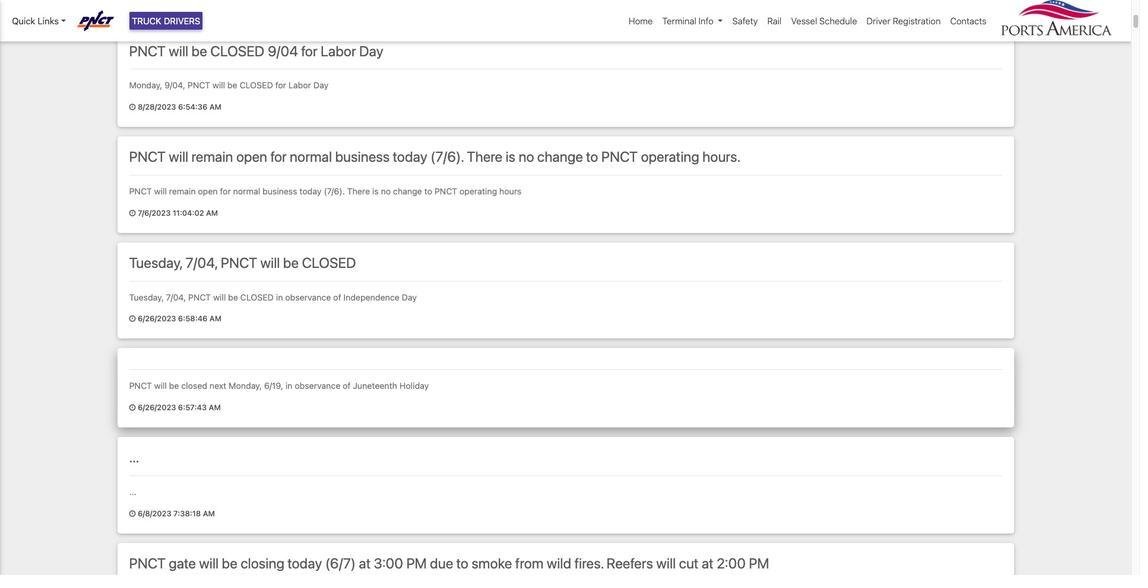 Task type: locate. For each thing, give the bounding box(es) containing it.
business
[[335, 149, 390, 165], [262, 186, 297, 197]]

will up 7/6/2023
[[154, 186, 167, 197]]

am down next
[[209, 404, 221, 413]]

3 clock o image from the top
[[129, 511, 136, 519]]

pm
[[406, 556, 427, 572], [749, 556, 769, 572]]

0 vertical spatial observance
[[285, 292, 331, 303]]

in
[[276, 292, 283, 303], [286, 381, 292, 392]]

1 vertical spatial clock o image
[[129, 405, 136, 413]]

1 vertical spatial (7/6).
[[324, 186, 345, 197]]

quick links link
[[12, 14, 66, 28]]

6:57:43
[[178, 404, 207, 413]]

closed for tuesday, 7/04, pnct will be closed in observance of independence day
[[240, 292, 274, 303]]

6/26/2023 for 6:57:43
[[138, 404, 176, 413]]

1 vertical spatial 7/04,
[[166, 292, 186, 303]]

be down tuesday, 7/04, pnct will be closed
[[228, 292, 238, 303]]

1 horizontal spatial is
[[506, 149, 515, 165]]

0 vertical spatial today
[[393, 149, 427, 165]]

there
[[467, 149, 502, 165], [347, 186, 370, 197]]

1 horizontal spatial no
[[519, 149, 534, 165]]

7/04, down 11:04:02
[[186, 255, 218, 271]]

is
[[506, 149, 515, 165], [372, 186, 379, 197]]

1 horizontal spatial (7/6).
[[431, 149, 464, 165]]

7/04,
[[186, 255, 218, 271], [166, 292, 186, 303]]

...
[[129, 450, 139, 466], [129, 487, 136, 498]]

open
[[236, 149, 267, 165], [198, 186, 218, 197]]

1 at from the left
[[359, 556, 371, 572]]

1 vertical spatial remain
[[169, 186, 196, 197]]

truck drivers
[[132, 15, 200, 26]]

remain
[[192, 149, 233, 165], [169, 186, 196, 197]]

driver
[[867, 15, 891, 26]]

closed
[[210, 43, 264, 59], [240, 80, 273, 90], [302, 255, 356, 271], [240, 292, 274, 303]]

tuesday, 7/04, pnct will be closed
[[129, 255, 356, 271]]

2 tuesday, from the top
[[129, 292, 164, 303]]

0 vertical spatial clock o image
[[129, 104, 136, 112]]

(6/7)
[[325, 556, 356, 572]]

rail
[[767, 15, 782, 26]]

2 ... from the top
[[129, 487, 136, 498]]

2 6/26/2023 from the top
[[138, 404, 176, 413]]

there for hours.
[[467, 149, 502, 165]]

of left juneteenth
[[343, 381, 351, 392]]

1 vertical spatial monday,
[[229, 381, 262, 392]]

1 vertical spatial tuesday,
[[129, 292, 164, 303]]

change for hours
[[393, 186, 422, 197]]

0 vertical spatial 6/26/2023
[[138, 315, 176, 324]]

0 horizontal spatial no
[[381, 186, 391, 197]]

operating
[[641, 149, 699, 165], [459, 186, 497, 197]]

be
[[192, 43, 207, 59], [227, 80, 237, 90], [283, 255, 299, 271], [228, 292, 238, 303], [169, 381, 179, 392], [222, 556, 237, 572]]

1 vertical spatial labor
[[289, 80, 311, 90]]

(7/6). for hours.
[[431, 149, 464, 165]]

closed up monday, 9/04, pnct will be closed for labor day
[[210, 43, 264, 59]]

1 horizontal spatial change
[[537, 149, 583, 165]]

pm left due
[[406, 556, 427, 572]]

1 clock o image from the top
[[129, 104, 136, 112]]

6/26/2023 left 6:57:43 on the left of page
[[138, 404, 176, 413]]

0 horizontal spatial in
[[276, 292, 283, 303]]

normal
[[290, 149, 332, 165], [233, 186, 260, 197]]

pnct
[[129, 43, 166, 59], [187, 80, 210, 90], [129, 149, 166, 165], [601, 149, 638, 165], [129, 186, 152, 197], [435, 186, 457, 197], [221, 255, 257, 271], [188, 292, 211, 303], [129, 381, 152, 392], [129, 556, 166, 572]]

1 horizontal spatial business
[[335, 149, 390, 165]]

closed down tuesday, 7/04, pnct will be closed
[[240, 292, 274, 303]]

9/04
[[268, 43, 298, 59]]

will
[[169, 43, 188, 59], [212, 80, 225, 90], [169, 149, 188, 165], [154, 186, 167, 197], [260, 255, 280, 271], [213, 292, 226, 303], [154, 381, 167, 392], [199, 556, 219, 572], [656, 556, 676, 572]]

2 horizontal spatial to
[[586, 149, 598, 165]]

tuesday,
[[129, 255, 182, 271], [129, 292, 164, 303]]

1 vertical spatial operating
[[459, 186, 497, 197]]

1 vertical spatial business
[[262, 186, 297, 197]]

tuesday, 7/04, pnct will be closed in observance of independence day
[[129, 292, 417, 303]]

open for pnct will remain open for normal business today (7/6).  there is no change to pnct operating hours
[[198, 186, 218, 197]]

0 horizontal spatial there
[[347, 186, 370, 197]]

1 horizontal spatial there
[[467, 149, 502, 165]]

0 vertical spatial operating
[[641, 149, 699, 165]]

0 horizontal spatial open
[[198, 186, 218, 197]]

be left closed
[[169, 381, 179, 392]]

1 horizontal spatial labor
[[321, 43, 356, 59]]

normal for pnct will remain open for normal business today (7/6).  there is no change to pnct operating hours.
[[290, 149, 332, 165]]

1 horizontal spatial operating
[[641, 149, 699, 165]]

will up the "6/26/2023 6:57:43 am"
[[154, 381, 167, 392]]

at
[[359, 556, 371, 572], [702, 556, 714, 572]]

due
[[430, 556, 453, 572]]

0 vertical spatial 7/04,
[[186, 255, 218, 271]]

tuesday, up 6/26/2023 6:58:46 am at the left bottom of the page
[[129, 292, 164, 303]]

rail link
[[763, 9, 786, 32]]

am right '6:54:36'
[[209, 103, 221, 112]]

will right 9/04,
[[212, 80, 225, 90]]

0 vertical spatial clock o image
[[129, 210, 136, 218]]

will down drivers
[[169, 43, 188, 59]]

11:04:02
[[173, 209, 204, 218]]

tuesday, for tuesday, 7/04, pnct will be closed
[[129, 255, 182, 271]]

of left independence
[[333, 292, 341, 303]]

driver registration link
[[862, 9, 946, 32]]

holiday
[[400, 381, 429, 392]]

0 horizontal spatial of
[[333, 292, 341, 303]]

0 horizontal spatial (7/6).
[[324, 186, 345, 197]]

7/6/2023
[[138, 209, 171, 218]]

change
[[537, 149, 583, 165], [393, 186, 422, 197]]

am right 6:58:46
[[210, 315, 221, 324]]

0 vertical spatial normal
[[290, 149, 332, 165]]

for
[[301, 43, 317, 59], [275, 80, 286, 90], [270, 149, 287, 165], [220, 186, 231, 197]]

to
[[586, 149, 598, 165], [424, 186, 432, 197], [456, 556, 468, 572]]

pnct will be closed next monday, 6/19, in observance of juneteenth holiday
[[129, 381, 429, 392]]

1 vertical spatial of
[[343, 381, 351, 392]]

0 vertical spatial business
[[335, 149, 390, 165]]

operating left hours.
[[641, 149, 699, 165]]

home
[[629, 15, 653, 26]]

2 clock o image from the top
[[129, 316, 136, 324]]

0 vertical spatial tuesday,
[[129, 255, 182, 271]]

6/26/2023
[[138, 315, 176, 324], [138, 404, 176, 413]]

1 6/26/2023 from the top
[[138, 315, 176, 324]]

monday, right next
[[229, 381, 262, 392]]

(7/6).
[[431, 149, 464, 165], [324, 186, 345, 197]]

pm right 2:00
[[749, 556, 769, 572]]

0 horizontal spatial day
[[313, 80, 328, 90]]

pnct will remain open for normal business today (7/6).  there is no change to pnct operating hours.
[[129, 149, 741, 165]]

1 clock o image from the top
[[129, 210, 136, 218]]

6/26/2023 6:57:43 am
[[136, 404, 221, 413]]

6/26/2023 left 6:58:46
[[138, 315, 176, 324]]

am
[[209, 103, 221, 112], [206, 209, 218, 218], [210, 315, 221, 324], [209, 404, 221, 413], [203, 510, 215, 519]]

will up tuesday, 7/04, pnct will be closed in observance of independence day
[[260, 255, 280, 271]]

2 horizontal spatial day
[[402, 292, 417, 303]]

0 vertical spatial no
[[519, 149, 534, 165]]

at left 3:00
[[359, 556, 371, 572]]

1 vertical spatial 6/26/2023
[[138, 404, 176, 413]]

1 vertical spatial to
[[424, 186, 432, 197]]

0 horizontal spatial monday,
[[129, 80, 162, 90]]

1 horizontal spatial in
[[286, 381, 292, 392]]

1 horizontal spatial pm
[[749, 556, 769, 572]]

no for hours
[[381, 186, 391, 197]]

0 vertical spatial is
[[506, 149, 515, 165]]

gate
[[169, 556, 196, 572]]

2 clock o image from the top
[[129, 405, 136, 413]]

observance
[[285, 292, 331, 303], [295, 381, 340, 392]]

quick links
[[12, 15, 59, 26]]

1 vertical spatial there
[[347, 186, 370, 197]]

to for hours
[[424, 186, 432, 197]]

7/04, up 6/26/2023 6:58:46 am at the left bottom of the page
[[166, 292, 186, 303]]

0 vertical spatial to
[[586, 149, 598, 165]]

clock o image
[[129, 104, 136, 112], [129, 316, 136, 324], [129, 511, 136, 519]]

to for hours.
[[586, 149, 598, 165]]

1 horizontal spatial normal
[[290, 149, 332, 165]]

today for pnct will remain open for normal business today (7/6).  there is no change to pnct operating hours.
[[393, 149, 427, 165]]

1 vertical spatial ...
[[129, 487, 136, 498]]

7:38:18
[[173, 510, 201, 519]]

1 horizontal spatial to
[[456, 556, 468, 572]]

operating left hours
[[459, 186, 497, 197]]

0 vertical spatial there
[[467, 149, 502, 165]]

closed down pnct will be closed 9/04 for labor day
[[240, 80, 273, 90]]

vessel schedule link
[[786, 9, 862, 32]]

am for remain
[[206, 209, 218, 218]]

no
[[519, 149, 534, 165], [381, 186, 391, 197]]

tuesday, down 7/6/2023
[[129, 255, 182, 271]]

1 vertical spatial clock o image
[[129, 316, 136, 324]]

1 horizontal spatial monday,
[[229, 381, 262, 392]]

closed up independence
[[302, 255, 356, 271]]

0 vertical spatial remain
[[192, 149, 233, 165]]

labor right 9/04
[[321, 43, 356, 59]]

0 horizontal spatial change
[[393, 186, 422, 197]]

remain up 7/6/2023 11:04:02 am
[[169, 186, 196, 197]]

6/8/2023 7:38:18 am
[[136, 510, 215, 519]]

0 vertical spatial monday,
[[129, 80, 162, 90]]

1 tuesday, from the top
[[129, 255, 182, 271]]

monday, up 8/28/2023
[[129, 80, 162, 90]]

0 vertical spatial open
[[236, 149, 267, 165]]

in down tuesday, 7/04, pnct will be closed
[[276, 292, 283, 303]]

1 horizontal spatial day
[[359, 43, 383, 59]]

juneteenth
[[353, 381, 397, 392]]

1 vertical spatial today
[[299, 186, 322, 197]]

labor down 9/04
[[289, 80, 311, 90]]

no for hours.
[[519, 149, 534, 165]]

1 horizontal spatial open
[[236, 149, 267, 165]]

clock o image
[[129, 210, 136, 218], [129, 405, 136, 413]]

in right 6/19,
[[286, 381, 292, 392]]

0 horizontal spatial business
[[262, 186, 297, 197]]

0 vertical spatial change
[[537, 149, 583, 165]]

monday,
[[129, 80, 162, 90], [229, 381, 262, 392]]

0 vertical spatial ...
[[129, 450, 139, 466]]

closed for monday, 9/04, pnct will be closed for labor day
[[240, 80, 273, 90]]

there for hours
[[347, 186, 370, 197]]

0 horizontal spatial to
[[424, 186, 432, 197]]

truck drivers link
[[129, 12, 203, 30]]

3:00
[[374, 556, 403, 572]]

0 horizontal spatial labor
[[289, 80, 311, 90]]

open for pnct will remain open for normal business today (7/6).  there is no change to pnct operating hours.
[[236, 149, 267, 165]]

(7/6). for hours
[[324, 186, 345, 197]]

labor
[[321, 43, 356, 59], [289, 80, 311, 90]]

remain down '6:54:36'
[[192, 149, 233, 165]]

0 horizontal spatial at
[[359, 556, 371, 572]]

fires.
[[574, 556, 603, 572]]

home link
[[624, 9, 658, 32]]

day
[[359, 43, 383, 59], [313, 80, 328, 90], [402, 292, 417, 303]]

at right cut
[[702, 556, 714, 572]]

1 vertical spatial normal
[[233, 186, 260, 197]]

0 vertical spatial (7/6).
[[431, 149, 464, 165]]

remain for pnct will remain open for normal business today (7/6).  there is no change to pnct operating hours
[[169, 186, 196, 197]]

am right 11:04:02
[[206, 209, 218, 218]]

0 horizontal spatial operating
[[459, 186, 497, 197]]

0 horizontal spatial is
[[372, 186, 379, 197]]

of
[[333, 292, 341, 303], [343, 381, 351, 392]]

truck
[[132, 15, 161, 26]]

1 vertical spatial day
[[313, 80, 328, 90]]

contacts link
[[946, 9, 991, 32]]

today
[[393, 149, 427, 165], [299, 186, 322, 197], [288, 556, 322, 572]]

registration
[[893, 15, 941, 26]]

1 ... from the top
[[129, 450, 139, 466]]

1 vertical spatial open
[[198, 186, 218, 197]]

2 vertical spatial clock o image
[[129, 511, 136, 519]]

8/28/2023
[[138, 103, 176, 112]]

hours.
[[703, 149, 741, 165]]

1 horizontal spatial at
[[702, 556, 714, 572]]

0 horizontal spatial normal
[[233, 186, 260, 197]]

cut
[[679, 556, 699, 572]]

1 vertical spatial change
[[393, 186, 422, 197]]

vessel
[[791, 15, 817, 26]]

1 vertical spatial is
[[372, 186, 379, 197]]

0 horizontal spatial pm
[[406, 556, 427, 572]]

wild
[[547, 556, 571, 572]]

1 vertical spatial no
[[381, 186, 391, 197]]

terminal info link
[[658, 9, 728, 32]]

today for pnct will remain open for normal business today (7/6).  there is no change to pnct operating hours
[[299, 186, 322, 197]]



Task type: vqa. For each thing, say whether or not it's contained in the screenshot.
no corresponding to hours.
yes



Task type: describe. For each thing, give the bounding box(es) containing it.
0 vertical spatial of
[[333, 292, 341, 303]]

reefers
[[607, 556, 653, 572]]

will down 8/28/2023 6:54:36 am
[[169, 149, 188, 165]]

1 vertical spatial observance
[[295, 381, 340, 392]]

hours
[[499, 186, 522, 197]]

2 vertical spatial to
[[456, 556, 468, 572]]

drivers
[[164, 15, 200, 26]]

am for be
[[209, 103, 221, 112]]

contacts
[[950, 15, 987, 26]]

links
[[38, 15, 59, 26]]

closed
[[181, 381, 207, 392]]

be left closing
[[222, 556, 237, 572]]

clock o image for 6/26/2023 6:57:43 am
[[129, 405, 136, 413]]

safety link
[[728, 9, 763, 32]]

7/6/2023 11:04:02 am
[[136, 209, 218, 218]]

driver registration
[[867, 15, 941, 26]]

from
[[515, 556, 544, 572]]

safety
[[732, 15, 758, 26]]

9/04,
[[165, 80, 185, 90]]

info
[[699, 15, 714, 26]]

7/04, for tuesday, 7/04, pnct will be closed in observance of independence day
[[166, 292, 186, 303]]

be up tuesday, 7/04, pnct will be closed in observance of independence day
[[283, 255, 299, 271]]

2 vertical spatial day
[[402, 292, 417, 303]]

clock o image for 7/6/2023 11:04:02 am
[[129, 210, 136, 218]]

remain for pnct will remain open for normal business today (7/6).  there is no change to pnct operating hours.
[[192, 149, 233, 165]]

0 vertical spatial in
[[276, 292, 283, 303]]

7/04, for tuesday, 7/04, pnct will be closed
[[186, 255, 218, 271]]

6/8/2023
[[138, 510, 171, 519]]

clock o image for tuesday,
[[129, 316, 136, 324]]

will down tuesday, 7/04, pnct will be closed
[[213, 292, 226, 303]]

vessel schedule
[[791, 15, 857, 26]]

2 pm from the left
[[749, 556, 769, 572]]

terminal info
[[662, 15, 714, 26]]

0 vertical spatial day
[[359, 43, 383, 59]]

next
[[210, 381, 226, 392]]

closed for tuesday, 7/04, pnct will be closed
[[302, 255, 356, 271]]

schedule
[[819, 15, 857, 26]]

1 pm from the left
[[406, 556, 427, 572]]

1 vertical spatial in
[[286, 381, 292, 392]]

6/26/2023 6:58:46 am
[[136, 315, 221, 324]]

8/28/2023 6:54:36 am
[[136, 103, 221, 112]]

be down pnct will be closed 9/04 for labor day
[[227, 80, 237, 90]]

terminal
[[662, 15, 696, 26]]

is for hours.
[[506, 149, 515, 165]]

closing
[[241, 556, 284, 572]]

pnct will be closed 9/04 for labor day
[[129, 43, 383, 59]]

2 at from the left
[[702, 556, 714, 572]]

monday, 9/04, pnct will be closed for labor day
[[129, 80, 328, 90]]

clock o image for pnct
[[129, 104, 136, 112]]

will right gate
[[199, 556, 219, 572]]

operating for hours
[[459, 186, 497, 197]]

6/26/2023 for 6:58:46
[[138, 315, 176, 324]]

2 vertical spatial today
[[288, 556, 322, 572]]

independence
[[343, 292, 399, 303]]

is for hours
[[372, 186, 379, 197]]

0 vertical spatial labor
[[321, 43, 356, 59]]

pnct gate will be closing today (6/7) at 3:00 pm due to smoke from wild fires.  reefers will cut at 2:00 pm
[[129, 556, 769, 572]]

6:54:36
[[178, 103, 207, 112]]

normal for pnct will remain open for normal business today (7/6).  there is no change to pnct operating hours
[[233, 186, 260, 197]]

smoke
[[472, 556, 512, 572]]

am right 7:38:18
[[203, 510, 215, 519]]

tuesday, for tuesday, 7/04, pnct will be closed in observance of independence day
[[129, 292, 164, 303]]

operating for hours.
[[641, 149, 699, 165]]

6/19,
[[264, 381, 283, 392]]

1 horizontal spatial of
[[343, 381, 351, 392]]

6:58:46
[[178, 315, 207, 324]]

quick
[[12, 15, 35, 26]]

be down drivers
[[192, 43, 207, 59]]

change for hours.
[[537, 149, 583, 165]]

2:00
[[717, 556, 746, 572]]

pnct will remain open for normal business today (7/6).  there is no change to pnct operating hours
[[129, 186, 522, 197]]

business for pnct will remain open for normal business today (7/6).  there is no change to pnct operating hours.
[[335, 149, 390, 165]]

will left cut
[[656, 556, 676, 572]]

business for pnct will remain open for normal business today (7/6).  there is no change to pnct operating hours
[[262, 186, 297, 197]]

am for pnct
[[210, 315, 221, 324]]



